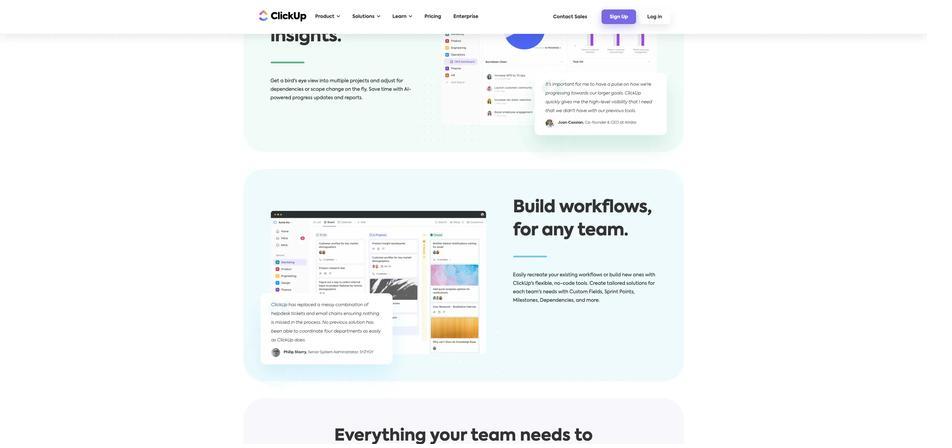 Task type: vqa. For each thing, say whether or not it's contained in the screenshot.
Submit button
no



Task type: describe. For each thing, give the bounding box(es) containing it.
time
[[381, 87, 392, 92]]

it's important for me to have a pulse on how we're progressing towards our larger goals. clickup quickly gives me the high-level visibility that i need that we didn't have with our previous tools. for juan.png icon
[[545, 82, 652, 113]]

administrator, for philip storry.jpeg icon
[[334, 351, 359, 354]]

contact sales button
[[550, 11, 590, 23]]

projects
[[350, 79, 369, 83]]

i for juan.png icon
[[639, 100, 640, 104]]

able for philip storry.jpeg icon
[[283, 329, 293, 334]]

easily
[[513, 273, 526, 277]]

system for philip storry.jpeg icon
[[320, 351, 333, 354]]

visibility for juan.png image
[[611, 100, 627, 104]]

adjust
[[381, 79, 395, 83]]

your
[[548, 273, 559, 277]]

co- for juan.png icon
[[585, 121, 592, 125]]

does. for philip storry.jpeg icon
[[294, 338, 306, 343]]

philip for philip storry.jpeg icon
[[284, 351, 294, 354]]

pulse for juan.png image
[[611, 82, 622, 87]]

get
[[270, 79, 279, 83]]

get a bird's eye view into multiple projects and adjust for dependencies or scope change on the fly. save time with ai- powered progress updates and reports.
[[270, 79, 411, 100]]

pricing
[[424, 14, 441, 19]]

four for philip storry.jpeg image
[[324, 329, 333, 334]]

updates
[[314, 95, 333, 100]]

solution for philip storry.jpeg icon
[[348, 321, 365, 325]]

scope
[[311, 87, 325, 92]]

custom
[[569, 289, 588, 294]]

it's for juan.png image
[[545, 82, 551, 87]]

with inside get a bird's eye view into multiple projects and adjust for dependencies or scope change on the fly. save time with ai- powered progress updates and reports.
[[393, 87, 403, 92]]

goals. for juan.png icon
[[611, 91, 624, 95]]

important for juan.png image
[[552, 82, 574, 87]]

, for philip storry.jpeg icon
[[306, 351, 307, 354]]

on for juan.png icon
[[624, 82, 629, 87]]

log
[[647, 15, 656, 19]]

at for juan.png icon
[[620, 121, 624, 125]]

i for juan.png image
[[639, 100, 640, 104]]

chains for philip storry.jpeg image
[[329, 312, 342, 316]]

enterprise link
[[450, 10, 482, 24]]

pmo_okrs.png image
[[441, 0, 657, 125]]

process. for philip storry.jpeg image
[[304, 321, 321, 325]]

messy for philip storry.jpeg icon
[[321, 303, 334, 307]]

easily recreate your existing workflows or build new ones with clickup's flexible, no-code tools. create tailored solutions for each team's needs with custom fields, sprint points, milestones, dependencies, and more.
[[513, 273, 655, 303]]

senior for philip storry.jpeg image
[[308, 351, 319, 354]]

sign up
[[610, 15, 628, 19]]

sales
[[574, 14, 587, 19]]

philip storry.jpeg image
[[271, 348, 280, 357]]

product
[[315, 14, 334, 19]]

able for philip storry.jpeg image
[[283, 329, 293, 334]]

solutions
[[352, 14, 374, 19]]

sign up button
[[602, 10, 636, 24]]

does. for philip storry.jpeg image
[[294, 338, 306, 343]]

contact sales
[[553, 14, 587, 19]]

eye
[[298, 79, 307, 83]]

didn't for juan.png image
[[563, 109, 575, 113]]

reports.
[[345, 95, 363, 100]]

email for philip storry.jpeg image
[[316, 312, 327, 316]]

solutions
[[626, 281, 647, 286]]

solution for philip storry.jpeg image
[[348, 321, 365, 325]]

& for juan.png icon
[[607, 121, 610, 125]]

needs
[[543, 289, 557, 294]]

team.
[[578, 222, 628, 239]]

build
[[513, 199, 555, 216]]

we for juan.png image
[[556, 109, 562, 113]]

dependencies
[[270, 87, 304, 92]]

easily for philip storry.jpeg icon
[[369, 329, 381, 334]]

solutions button
[[349, 10, 384, 24]]

gives for juan.png image
[[561, 100, 572, 104]]

clickup has replaced a messy combination of helpdesk tickets and email chains ensuring nothing is missed in the process. no previous solution has been able to coordinate four departments as easily as clickup does. for philip storry.jpeg image
[[271, 303, 381, 343]]

level for juan.png image
[[601, 100, 610, 104]]

atrato for juan.png icon
[[625, 121, 636, 125]]

ones
[[633, 273, 644, 277]]

combination for philip storry.jpeg icon
[[335, 303, 363, 307]]

larger for juan.png icon
[[598, 91, 610, 95]]

quickly for juan.png image
[[545, 100, 560, 104]]

how for juan.png image
[[630, 82, 639, 87]]

, for juan.png icon
[[583, 121, 584, 125]]

philip storry.jpeg image
[[271, 348, 280, 357]]

it's for juan.png icon
[[545, 82, 551, 87]]

been for philip storry.jpeg image
[[271, 329, 282, 334]]

any
[[542, 222, 574, 239]]

high- for juan.png image
[[589, 100, 601, 104]]

senior for philip storry.jpeg icon
[[308, 351, 319, 354]]

points,
[[619, 289, 635, 294]]

tailored
[[607, 281, 625, 286]]

view
[[308, 79, 318, 83]]

four for philip storry.jpeg icon
[[324, 329, 333, 334]]

and inside easily recreate your existing workflows or build new ones with clickup's flexible, no-code tools. create tailored solutions for each team's needs with custom fields, sprint points, milestones, dependencies, and more.
[[576, 298, 585, 303]]

pulse for juan.png icon
[[611, 82, 622, 87]]

workflows
[[579, 273, 602, 277]]

helpdesk for philip storry.jpeg image
[[271, 312, 290, 316]]

learn button
[[389, 10, 416, 24]]

at for juan.png image
[[620, 121, 624, 125]]

storry for philip storry.jpeg icon
[[295, 351, 306, 354]]

up
[[621, 15, 628, 19]]

no-
[[554, 281, 563, 286]]

messy for philip storry.jpeg image
[[321, 303, 334, 307]]

each
[[513, 289, 525, 294]]

learn
[[392, 14, 407, 19]]

tickets for philip storry.jpeg icon
[[291, 312, 305, 316]]

of for philip storry.jpeg image
[[364, 303, 368, 307]]

new
[[622, 273, 632, 277]]

contact
[[553, 14, 573, 19]]

high- for juan.png icon
[[589, 100, 601, 104]]

enterprise
[[453, 14, 478, 19]]

goals. for juan.png image
[[611, 91, 624, 95]]

philip storry , senior system administrator, syzygy for philip storry.jpeg icon
[[284, 351, 373, 354]]

clickup's
[[513, 281, 534, 286]]

fields,
[[589, 289, 603, 294]]

philip storry , senior system administrator, syzygy for philip storry.jpeg image
[[284, 351, 373, 354]]

ensuring for philip storry.jpeg image
[[343, 312, 362, 316]]

save
[[369, 87, 380, 92]]

we're for juan.png icon
[[640, 82, 651, 87]]

the inside get a bird's eye view into multiple projects and adjust for dependencies or scope change on the fly. save time with ai- powered progress updates and reports.
[[352, 87, 360, 92]]

for inside easily recreate your existing workflows or build new ones with clickup's flexible, no-code tools. create tailored solutions for each team's needs with custom fields, sprint points, milestones, dependencies, and more.
[[648, 281, 655, 286]]

, for philip storry.jpeg image
[[306, 351, 307, 354]]

log in link
[[639, 10, 670, 24]]

in for philip storry.jpeg image
[[291, 321, 295, 325]]

pricing link
[[421, 10, 445, 24]]



Task type: locate. For each thing, give the bounding box(es) containing it.
juan.png image
[[545, 119, 554, 128]]

important for juan.png icon
[[552, 82, 574, 87]]

ensuring
[[343, 312, 362, 316], [343, 312, 362, 316]]

towards for juan.png icon
[[571, 91, 589, 95]]

combination for philip storry.jpeg image
[[335, 303, 363, 307]]

a
[[280, 79, 284, 83], [607, 82, 610, 87], [607, 82, 610, 87], [317, 303, 320, 307], [317, 303, 320, 307]]

visibility
[[611, 100, 627, 104], [611, 100, 627, 104]]

ai-
[[404, 87, 411, 92]]

how
[[630, 82, 639, 87], [630, 82, 639, 87]]

cassian
[[568, 121, 583, 125], [568, 121, 583, 125]]

philip storry , senior system administrator, syzygy
[[284, 351, 373, 354], [284, 351, 373, 354]]

for inside the build workflows, for any team.
[[513, 222, 538, 239]]

didn't for juan.png icon
[[563, 109, 575, 113]]

1 horizontal spatial or
[[603, 273, 608, 277]]

cassian for juan.png image
[[568, 121, 583, 125]]

nothing
[[363, 312, 379, 316], [363, 312, 379, 316]]

atrato
[[625, 121, 636, 125], [625, 121, 636, 125]]

juan for juan.png image
[[558, 121, 567, 125]]

juan cassian , co-founder & ceo at atrato for juan.png image
[[558, 121, 636, 125]]

our
[[590, 91, 597, 95], [590, 91, 597, 95], [598, 109, 605, 113], [598, 109, 605, 113]]

co-
[[585, 121, 592, 125], [585, 121, 592, 125]]

team's
[[526, 289, 542, 294]]

into
[[319, 79, 329, 83]]

philip
[[284, 351, 294, 354], [284, 351, 294, 354]]

ceo for juan.png icon
[[611, 121, 619, 125]]

clickup image
[[257, 9, 306, 22]]

important
[[552, 82, 574, 87], [552, 82, 574, 87]]

it's important for me to have a pulse on how we're progressing towards our larger goals. clickup quickly gives me the high-level visibility that i need that we didn't have with our previous tools. for juan.png image
[[545, 82, 652, 113]]

visibility for juan.png icon
[[611, 100, 627, 104]]

didn't
[[563, 109, 575, 113], [563, 109, 575, 113]]

system for philip storry.jpeg image
[[320, 351, 333, 354]]

process. for philip storry.jpeg icon
[[304, 321, 321, 325]]

clickup has replaced a messy combination of helpdesk tickets and email chains ensuring nothing is missed in the process. no previous solution has been able to coordinate four departments as easily as clickup does.
[[271, 303, 381, 343], [271, 303, 381, 343]]

easily for philip storry.jpeg image
[[369, 329, 381, 334]]

tools. for juan.png image
[[625, 109, 636, 113]]

been for philip storry.jpeg icon
[[271, 329, 282, 334]]

need for juan.png icon
[[641, 100, 652, 104]]

no for philip storry.jpeg icon
[[322, 321, 328, 325]]

syzygy
[[360, 351, 373, 354], [360, 351, 373, 354]]

progress
[[292, 95, 312, 100]]

1 vertical spatial or
[[603, 273, 608, 277]]

tickets for philip storry.jpeg image
[[291, 312, 305, 316]]

is for philip storry.jpeg icon
[[271, 321, 274, 325]]

juan cassian , co-founder & ceo at atrato
[[558, 121, 636, 125], [558, 121, 636, 125]]

need for juan.png image
[[641, 100, 652, 104]]

towards for juan.png image
[[571, 91, 589, 95]]

quickly for juan.png icon
[[545, 100, 560, 104]]

combination
[[335, 303, 363, 307], [335, 303, 363, 307]]

recreate
[[527, 273, 547, 277]]

we for juan.png icon
[[556, 109, 562, 113]]

more.
[[586, 298, 600, 303]]

we're
[[640, 82, 651, 87], [640, 82, 651, 87]]

cassian for juan.png icon
[[568, 121, 583, 125]]

four
[[324, 329, 333, 334], [324, 329, 333, 334]]

it's important for me to have a pulse on how we're progressing towards our larger goals. clickup quickly gives me the high-level visibility that i need that we didn't have with our previous tools.
[[545, 82, 652, 113], [545, 82, 652, 113]]

we're for juan.png image
[[640, 82, 651, 87]]

storry
[[295, 351, 306, 354], [295, 351, 306, 354]]

&
[[607, 121, 610, 125], [607, 121, 610, 125]]

departments for philip storry.jpeg image
[[334, 329, 362, 334]]

progressing
[[545, 91, 570, 95], [545, 91, 570, 95]]

juan cassian , co-founder & ceo at atrato for juan.png icon
[[558, 121, 636, 125]]

of for philip storry.jpeg icon
[[364, 303, 368, 307]]

powered
[[270, 95, 291, 100]]

nothing for philip storry.jpeg icon
[[363, 312, 379, 316]]

0 vertical spatial or
[[305, 87, 309, 92]]

messy
[[321, 303, 334, 307], [321, 303, 334, 307]]

for inside get a bird's eye view into multiple projects and adjust for dependencies or scope change on the fly. save time with ai- powered progress updates and reports.
[[396, 79, 403, 83]]

sign
[[610, 15, 620, 19]]

in for philip storry.jpeg icon
[[291, 321, 295, 325]]

departments for philip storry.jpeg icon
[[334, 329, 362, 334]]

senior
[[308, 351, 319, 354], [308, 351, 319, 354]]

tickets
[[291, 312, 305, 316], [291, 312, 305, 316]]

sprint
[[604, 289, 618, 294]]

high-
[[589, 100, 601, 104], [589, 100, 601, 104]]

progressing for juan.png icon
[[545, 91, 570, 95]]

atrato for juan.png image
[[625, 121, 636, 125]]

missed for philip storry.jpeg image
[[275, 321, 290, 325]]

founder
[[592, 121, 606, 125], [592, 121, 606, 125]]

on
[[624, 82, 629, 87], [624, 82, 629, 87], [345, 87, 351, 92]]

gives for juan.png icon
[[561, 100, 572, 104]]

able
[[283, 329, 293, 334], [283, 329, 293, 334]]

progressing for juan.png image
[[545, 91, 570, 95]]

or left build
[[603, 273, 608, 277]]

multiple
[[330, 79, 349, 83]]

larger for juan.png image
[[598, 91, 610, 95]]

replaced for philip storry.jpeg icon
[[297, 303, 316, 307]]

syzygy for philip storry.jpeg icon
[[360, 351, 373, 354]]

on inside get a bird's eye view into multiple projects and adjust for dependencies or scope change on the fly. save time with ai- powered progress updates and reports.
[[345, 87, 351, 92]]

quickly
[[545, 100, 560, 104], [545, 100, 560, 104]]

chains
[[329, 312, 342, 316], [329, 312, 342, 316]]

ceo
[[611, 121, 619, 125], [611, 121, 619, 125]]

pulse
[[611, 82, 622, 87], [611, 82, 622, 87]]

juan for juan.png icon
[[558, 121, 567, 125]]

is for philip storry.jpeg image
[[271, 321, 274, 325]]

storry for philip storry.jpeg image
[[295, 351, 306, 354]]

level
[[601, 100, 610, 104], [601, 100, 610, 104]]

or inside easily recreate your existing workflows or build new ones with clickup's flexible, no-code tools. create tailored solutions for each team's needs with custom fields, sprint points, milestones, dependencies, and more.
[[603, 273, 608, 277]]

email for philip storry.jpeg icon
[[316, 312, 327, 316]]

on for juan.png image
[[624, 82, 629, 87]]

that
[[628, 100, 638, 104], [628, 100, 638, 104], [545, 109, 555, 113], [545, 109, 555, 113]]

,
[[583, 121, 584, 125], [583, 121, 584, 125], [306, 351, 307, 354], [306, 351, 307, 354]]

build workflows, for any team.
[[513, 199, 652, 239]]

0 horizontal spatial or
[[305, 87, 309, 92]]

juan
[[558, 121, 567, 125], [558, 121, 567, 125]]

need
[[641, 100, 652, 104], [641, 100, 652, 104]]

we
[[556, 109, 562, 113], [556, 109, 562, 113]]

helpdesk
[[271, 312, 290, 316], [271, 312, 290, 316]]

coordinate for philip storry.jpeg icon
[[299, 329, 323, 334]]

product button
[[312, 10, 343, 24]]

board view.png image
[[270, 211, 486, 354]]

for
[[396, 79, 403, 83], [575, 82, 581, 87], [575, 82, 581, 87], [513, 222, 538, 239], [648, 281, 655, 286]]

flexible,
[[535, 281, 553, 286]]

log in
[[647, 15, 662, 19]]

, for juan.png image
[[583, 121, 584, 125]]

been
[[271, 329, 282, 334], [271, 329, 282, 334]]

code
[[563, 281, 575, 286]]

easily
[[369, 329, 381, 334], [369, 329, 381, 334]]

it's
[[545, 82, 551, 87], [545, 82, 551, 87]]

replaced
[[297, 303, 316, 307], [297, 303, 316, 307]]

create
[[589, 281, 606, 286]]

bird's
[[285, 79, 297, 83]]

philip for philip storry.jpeg image
[[284, 351, 294, 354]]

existing
[[560, 273, 578, 277]]

nothing for philip storry.jpeg image
[[363, 312, 379, 316]]

or inside get a bird's eye view into multiple projects and adjust for dependencies or scope change on the fly. save time with ai- powered progress updates and reports.
[[305, 87, 309, 92]]

replaced for philip storry.jpeg image
[[297, 303, 316, 307]]

or down eye
[[305, 87, 309, 92]]

workflows,
[[559, 199, 652, 216]]

syzygy for philip storry.jpeg image
[[360, 351, 373, 354]]

does.
[[294, 338, 306, 343], [294, 338, 306, 343]]

milestones,
[[513, 298, 539, 303]]

missed for philip storry.jpeg icon
[[275, 321, 290, 325]]

change
[[326, 87, 344, 92]]

me
[[582, 82, 589, 87], [582, 82, 589, 87], [573, 100, 580, 104], [573, 100, 580, 104]]

level for juan.png icon
[[601, 100, 610, 104]]

tools. for juan.png icon
[[625, 109, 636, 113]]

helpdesk for philip storry.jpeg icon
[[271, 312, 290, 316]]

& for juan.png image
[[607, 121, 610, 125]]

a inside get a bird's eye view into multiple projects and adjust for dependencies or scope change on the fly. save time with ai- powered progress updates and reports.
[[280, 79, 284, 83]]

ensuring for philip storry.jpeg icon
[[343, 312, 362, 316]]

is
[[271, 321, 274, 325], [271, 321, 274, 325]]

larger
[[598, 91, 610, 95], [598, 91, 610, 95]]

fly.
[[361, 87, 368, 92]]

build
[[609, 273, 621, 277]]

tools. inside easily recreate your existing workflows or build new ones with clickup's flexible, no-code tools. create tailored solutions for each team's needs with custom fields, sprint points, milestones, dependencies, and more.
[[576, 281, 588, 286]]

how for juan.png icon
[[630, 82, 639, 87]]

coordinate for philip storry.jpeg image
[[299, 329, 323, 334]]

juan.png image
[[545, 119, 554, 128]]

and
[[370, 79, 380, 83], [334, 95, 343, 100], [576, 298, 585, 303], [306, 312, 315, 316], [306, 312, 315, 316]]

no for philip storry.jpeg image
[[322, 321, 328, 325]]

dependencies,
[[540, 298, 575, 303]]

at
[[620, 121, 624, 125], [620, 121, 624, 125]]



